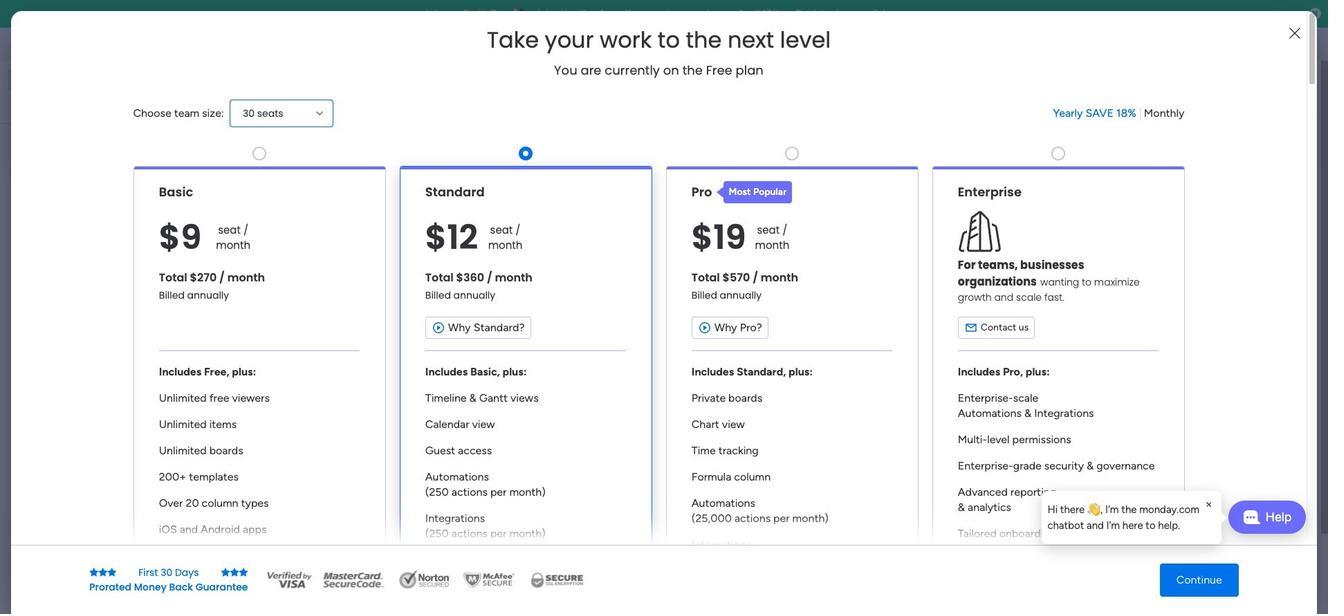 Task type: vqa. For each thing, say whether or not it's contained in the screenshot.
Workspace 'IMAGE' at the bottom of the page
yes



Task type: locate. For each thing, give the bounding box(es) containing it.
dialog
[[1042, 491, 1222, 545]]

mastercard secure code image
[[319, 570, 388, 591]]

mcafee secure image
[[461, 570, 516, 591]]

star image
[[89, 568, 98, 577], [107, 568, 116, 577], [221, 568, 230, 577], [230, 568, 239, 577], [239, 568, 248, 577]]

star image
[[98, 568, 107, 577]]

verified by visa image
[[265, 570, 313, 591]]

1 vertical spatial option
[[8, 93, 168, 115]]

billing cycle selection group
[[1053, 106, 1185, 121]]

section head inside pro tier selected 'option'
[[716, 181, 792, 203]]

quick search results list box
[[255, 157, 1025, 340]]

3 star image from the left
[[221, 568, 230, 577]]

section head
[[716, 181, 792, 203]]

public board image
[[463, 280, 478, 295]]

0 vertical spatial option
[[8, 69, 168, 91]]

list box
[[0, 189, 176, 426]]

4 star image from the left
[[230, 568, 239, 577]]

1 element
[[395, 357, 411, 374]]

heading
[[487, 28, 831, 53]]

option
[[8, 69, 168, 91], [8, 93, 168, 115], [0, 191, 176, 194]]

jacob simon image
[[1290, 33, 1312, 55]]

basic tier selected option
[[133, 166, 386, 614]]



Task type: describe. For each thing, give the bounding box(es) containing it.
component image
[[463, 302, 476, 314]]

chat bot icon image
[[1243, 511, 1260, 524]]

remove from favorites image
[[416, 281, 430, 294]]

2 vertical spatial option
[[0, 191, 176, 194]]

close update feed (inbox) image
[[255, 357, 272, 374]]

5 star image from the left
[[239, 568, 248, 577]]

standard tier selected option
[[400, 166, 652, 614]]

templates image image
[[1071, 132, 1254, 228]]

ssl encrypted image
[[522, 570, 591, 591]]

workspace image
[[278, 588, 311, 614]]

2 star image from the left
[[107, 568, 116, 577]]

help center element
[[1059, 424, 1266, 480]]

close recently visited image
[[255, 140, 272, 157]]

enterprise tier selected option
[[932, 166, 1185, 614]]

pro tier selected option
[[666, 166, 918, 614]]

tier options list box
[[133, 141, 1185, 614]]

norton secured image
[[393, 570, 456, 591]]

close my workspaces image
[[255, 547, 272, 564]]

1 star image from the left
[[89, 568, 98, 577]]



